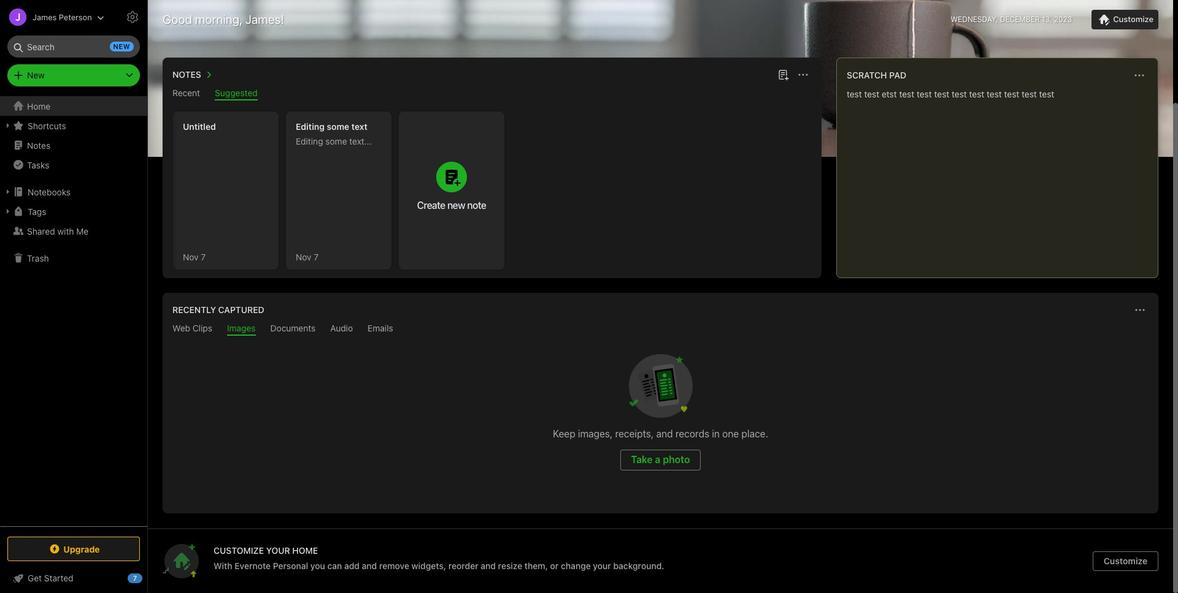 Task type: vqa. For each thing, say whether or not it's contained in the screenshot.
task 3 3 cell
no



Task type: describe. For each thing, give the bounding box(es) containing it.
tab list for notes
[[165, 88, 819, 101]]

documents
[[270, 323, 316, 334]]

2 nov 7 from the left
[[296, 252, 319, 262]]

2 nov from the left
[[296, 252, 311, 262]]

1 nov from the left
[[183, 252, 199, 262]]

in
[[712, 429, 720, 440]]

add
[[344, 561, 360, 572]]

Search text field
[[16, 36, 131, 58]]

remove
[[379, 561, 409, 572]]

recent tab
[[172, 88, 200, 101]]

wednesday,
[[951, 15, 998, 24]]

trash link
[[0, 249, 147, 268]]

web
[[172, 323, 190, 334]]

images tab panel
[[163, 336, 1159, 514]]

text
[[351, 121, 368, 132]]

2 editing from the top
[[296, 136, 323, 147]]

tags
[[28, 206, 46, 217]]

home
[[27, 101, 50, 111]]

tab list for recently captured
[[165, 323, 1156, 336]]

audio
[[330, 323, 353, 334]]

images tab
[[227, 323, 256, 336]]

create new note button
[[399, 112, 504, 270]]

create new note
[[417, 200, 486, 211]]

good morning, james!
[[163, 12, 284, 26]]

1 horizontal spatial and
[[481, 561, 496, 572]]

more actions image for scratch pad
[[1132, 68, 1147, 83]]

started
[[44, 574, 73, 584]]

customize your home with evernote personal you can add and remove widgets, reorder and resize them, or change your background.
[[214, 546, 664, 572]]

customize
[[214, 546, 264, 557]]

shared with me link
[[0, 222, 147, 241]]

new
[[27, 70, 45, 80]]

13,
[[1042, 15, 1052, 24]]

clips
[[193, 323, 212, 334]]

your
[[593, 561, 611, 572]]

resize
[[498, 561, 522, 572]]

scratch pad button
[[844, 68, 906, 83]]

tasks button
[[0, 155, 147, 175]]

james!
[[245, 12, 284, 26]]

suggested tab panel
[[163, 101, 822, 279]]

or
[[550, 561, 559, 572]]

0 vertical spatial some
[[327, 121, 349, 132]]

upgrade button
[[7, 538, 140, 562]]

Help and Learning task checklist field
[[0, 569, 147, 589]]

7 inside help and learning task checklist field
[[133, 575, 137, 583]]

keep images, receipts, and records in one place.
[[553, 429, 768, 440]]

recently captured
[[172, 305, 264, 315]]

receipts,
[[615, 429, 654, 440]]

background.
[[613, 561, 664, 572]]

more actions field for recently captured
[[1132, 302, 1149, 319]]

editing some text editing some text...
[[296, 121, 372, 147]]

expand tags image
[[3, 207, 13, 217]]

your
[[266, 546, 290, 557]]

suggested tab
[[215, 88, 258, 101]]

home link
[[0, 96, 147, 116]]

2 horizontal spatial 7
[[314, 252, 319, 262]]

new search field
[[16, 36, 134, 58]]

get started
[[28, 574, 73, 584]]

audio tab
[[330, 323, 353, 336]]

tags button
[[0, 202, 147, 222]]

take
[[631, 455, 653, 466]]

you
[[310, 561, 325, 572]]

james
[[33, 12, 57, 22]]

0 vertical spatial customize button
[[1092, 10, 1159, 29]]

emails
[[368, 323, 393, 334]]

click to collapse image
[[143, 571, 152, 586]]

trash
[[27, 253, 49, 264]]

take a photo
[[631, 455, 690, 466]]

suggested
[[215, 88, 258, 98]]

more actions image for recently captured
[[1133, 303, 1147, 318]]

Start writing… text field
[[847, 89, 1157, 268]]

shortcuts
[[28, 121, 66, 131]]

wednesday, december 13, 2023
[[951, 15, 1072, 24]]

records
[[676, 429, 709, 440]]

shared
[[27, 226, 55, 237]]

good
[[163, 12, 192, 26]]

tasks
[[27, 160, 49, 170]]

new button
[[7, 64, 140, 87]]

1 vertical spatial some
[[325, 136, 347, 147]]

keep
[[553, 429, 575, 440]]

upgrade
[[63, 545, 100, 555]]

shortcuts button
[[0, 116, 147, 136]]



Task type: locate. For each thing, give the bounding box(es) containing it.
captured
[[218, 305, 264, 315]]

2 tab list from the top
[[165, 323, 1156, 336]]

home
[[292, 546, 318, 557]]

1 vertical spatial notes
[[27, 140, 50, 151]]

expand notebooks image
[[3, 187, 13, 197]]

get
[[28, 574, 42, 584]]

new inside button
[[447, 200, 465, 211]]

tab list
[[165, 88, 819, 101], [165, 323, 1156, 336]]

new down settings image
[[113, 42, 130, 50]]

morning,
[[195, 12, 242, 26]]

editing
[[296, 121, 325, 132], [296, 136, 323, 147]]

one
[[722, 429, 739, 440]]

0 horizontal spatial 7
[[133, 575, 137, 583]]

recently captured button
[[170, 303, 264, 318]]

recent
[[172, 88, 200, 98]]

0 vertical spatial tab list
[[165, 88, 819, 101]]

images,
[[578, 429, 613, 440]]

0 vertical spatial notes
[[172, 69, 201, 80]]

documents tab
[[270, 323, 316, 336]]

0 horizontal spatial nov
[[183, 252, 199, 262]]

shared with me
[[27, 226, 89, 237]]

tree
[[0, 96, 147, 526]]

peterson
[[59, 12, 92, 22]]

and
[[656, 429, 673, 440], [362, 561, 377, 572], [481, 561, 496, 572]]

with
[[57, 226, 74, 237]]

customize
[[1113, 14, 1154, 24], [1104, 557, 1148, 567]]

1 vertical spatial customize button
[[1093, 552, 1159, 572]]

1 horizontal spatial notes
[[172, 69, 201, 80]]

photo
[[663, 455, 690, 466]]

1 horizontal spatial nov 7
[[296, 252, 319, 262]]

notes link
[[0, 136, 147, 155]]

0 vertical spatial more actions image
[[1132, 68, 1147, 83]]

notebooks
[[28, 187, 71, 197]]

scratch
[[847, 70, 887, 80]]

editing left text
[[296, 121, 325, 132]]

and up take a photo at the right of page
[[656, 429, 673, 440]]

more actions field for scratch pad
[[1131, 67, 1148, 84]]

More actions field
[[795, 66, 812, 83], [1131, 67, 1148, 84], [1132, 302, 1149, 319]]

december
[[1000, 15, 1040, 24]]

1 horizontal spatial 7
[[201, 252, 206, 262]]

scratch pad
[[847, 70, 906, 80]]

nov 7
[[183, 252, 206, 262], [296, 252, 319, 262]]

images
[[227, 323, 256, 334]]

nov
[[183, 252, 199, 262], [296, 252, 311, 262]]

1 horizontal spatial nov
[[296, 252, 311, 262]]

editing left text...
[[296, 136, 323, 147]]

web clips tab
[[172, 323, 212, 336]]

notebooks link
[[0, 182, 147, 202]]

1 vertical spatial more actions image
[[1133, 303, 1147, 318]]

web clips
[[172, 323, 212, 334]]

new left 'note'
[[447, 200, 465, 211]]

note
[[467, 200, 486, 211]]

with
[[214, 561, 232, 572]]

reorder
[[448, 561, 478, 572]]

customize button
[[1092, 10, 1159, 29], [1093, 552, 1159, 572]]

0 vertical spatial new
[[113, 42, 130, 50]]

1 editing from the top
[[296, 121, 325, 132]]

can
[[327, 561, 342, 572]]

more actions image
[[796, 67, 811, 82]]

a
[[655, 455, 661, 466]]

1 vertical spatial editing
[[296, 136, 323, 147]]

create
[[417, 200, 445, 211]]

notes inside "tree"
[[27, 140, 50, 151]]

new inside search box
[[113, 42, 130, 50]]

evernote
[[235, 561, 271, 572]]

0 horizontal spatial new
[[113, 42, 130, 50]]

0 horizontal spatial nov 7
[[183, 252, 206, 262]]

tab list containing web clips
[[165, 323, 1156, 336]]

recently
[[172, 305, 216, 315]]

0 vertical spatial customize
[[1113, 14, 1154, 24]]

james peterson
[[33, 12, 92, 22]]

2023
[[1054, 15, 1072, 24]]

change
[[561, 561, 591, 572]]

notes button
[[170, 67, 216, 82]]

1 horizontal spatial new
[[447, 200, 465, 211]]

1 vertical spatial customize
[[1104, 557, 1148, 567]]

take a photo button
[[621, 450, 700, 471]]

pad
[[889, 70, 906, 80]]

text...
[[349, 136, 372, 147]]

untitled
[[183, 121, 216, 132]]

place.
[[741, 429, 768, 440]]

0 horizontal spatial and
[[362, 561, 377, 572]]

1 vertical spatial new
[[447, 200, 465, 211]]

more actions image
[[1132, 68, 1147, 83], [1133, 303, 1147, 318]]

emails tab
[[368, 323, 393, 336]]

notes up "tasks"
[[27, 140, 50, 151]]

1 tab list from the top
[[165, 88, 819, 101]]

some
[[327, 121, 349, 132], [325, 136, 347, 147]]

them,
[[525, 561, 548, 572]]

1 vertical spatial tab list
[[165, 323, 1156, 336]]

1 nov 7 from the left
[[183, 252, 206, 262]]

2 horizontal spatial and
[[656, 429, 673, 440]]

and inside images tab panel
[[656, 429, 673, 440]]

notes
[[172, 69, 201, 80], [27, 140, 50, 151]]

widgets,
[[412, 561, 446, 572]]

Account field
[[0, 5, 104, 29]]

notes up recent
[[172, 69, 201, 80]]

me
[[76, 226, 89, 237]]

some left text
[[327, 121, 349, 132]]

new
[[113, 42, 130, 50], [447, 200, 465, 211]]

personal
[[273, 561, 308, 572]]

7
[[201, 252, 206, 262], [314, 252, 319, 262], [133, 575, 137, 583]]

tab list containing recent
[[165, 88, 819, 101]]

notes inside button
[[172, 69, 201, 80]]

0 vertical spatial editing
[[296, 121, 325, 132]]

and left resize
[[481, 561, 496, 572]]

0 horizontal spatial notes
[[27, 140, 50, 151]]

settings image
[[125, 10, 140, 25]]

some left text...
[[325, 136, 347, 147]]

tree containing home
[[0, 96, 147, 526]]

and right add
[[362, 561, 377, 572]]



